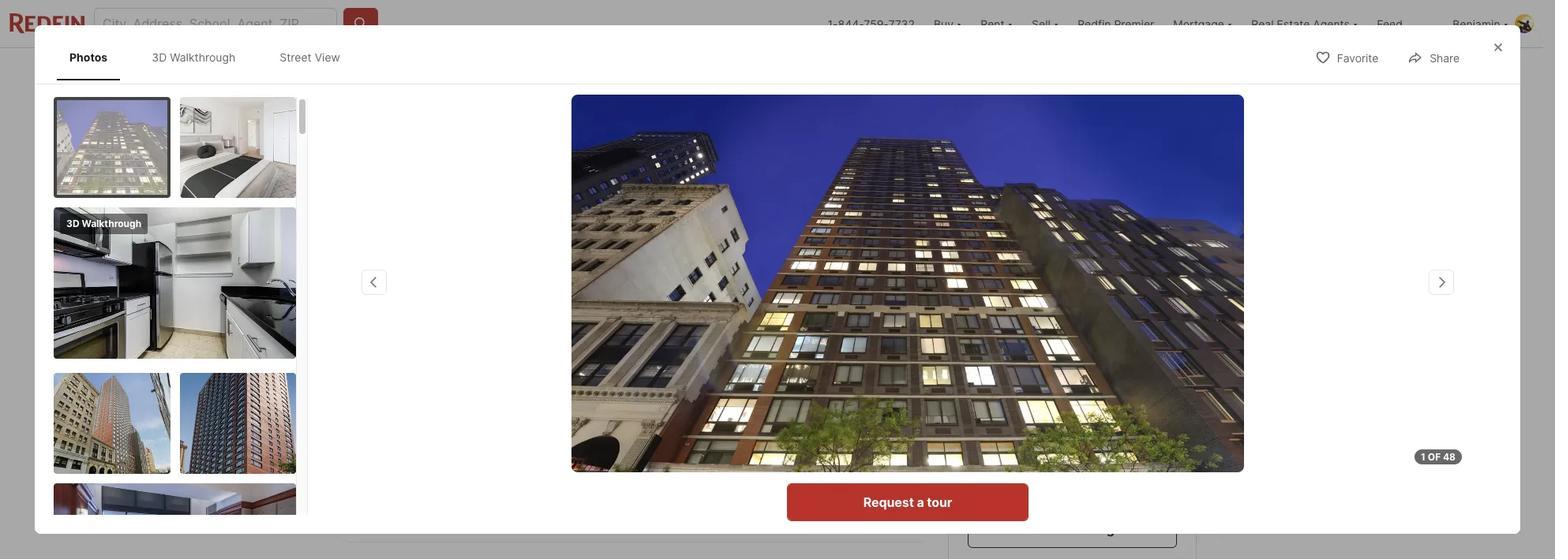Task type: describe. For each thing, give the bounding box(es) containing it.
1 of 48
[[1421, 452, 1456, 463]]

send
[[1022, 521, 1054, 537]]

street view inside tab
[[280, 51, 340, 64]]

feed button
[[1368, 0, 1443, 47]]

2 horizontal spatial a
[[1081, 471, 1088, 487]]

sq
[[641, 447, 657, 463]]

of
[[1428, 452, 1441, 463]]

47 photos
[[1115, 337, 1169, 350]]

1-844-759-7732 link
[[828, 17, 915, 30]]

street view tab
[[267, 38, 353, 77]]

0 horizontal spatial 3d walkthrough
[[66, 218, 141, 229]]

2
[[586, 423, 597, 445]]

396-
[[641, 423, 685, 445]]

6 tab from the left
[[777, 51, 853, 89]]

submit search image
[[353, 16, 369, 32]]

1-2 baths
[[569, 423, 603, 463]]

7732
[[889, 17, 915, 30]]

3 tab from the left
[[539, 51, 632, 89]]

contact 180 montague st
[[968, 420, 1165, 439]]

759-
[[864, 17, 889, 30]]

photos
[[69, 51, 108, 64]]

request a tour button down contact 180 montague st
[[968, 460, 1177, 498]]

tour inside request a tour dialog
[[927, 495, 952, 511]]

premier
[[1114, 17, 1154, 30]]

view inside tab
[[315, 51, 340, 64]]

contact
[[968, 420, 1030, 439]]

47
[[1115, 337, 1129, 350]]

photos
[[1131, 337, 1169, 350]]

montague
[[1066, 420, 1145, 439]]

redfin premier button
[[1068, 0, 1164, 47]]

1 horizontal spatial request a tour
[[1028, 471, 1117, 487]]

1 tab from the left
[[349, 51, 453, 89]]

redfin
[[1078, 17, 1111, 30]]

request a tour inside request a tour dialog
[[864, 495, 952, 511]]

3d inside tab
[[152, 51, 167, 64]]

ft
[[660, 447, 672, 463]]

request a tour button inside dialog
[[787, 484, 1029, 522]]

5 tab from the left
[[691, 51, 777, 89]]

1-844-759-7732
[[828, 17, 915, 30]]

message
[[1067, 521, 1122, 537]]

street inside tab
[[280, 51, 312, 64]]

tab list inside request a tour dialog
[[54, 35, 369, 80]]

a inside request a tour dialog
[[917, 495, 924, 511]]

2 tab from the left
[[453, 51, 539, 89]]

a inside send a message button
[[1056, 521, 1064, 537]]



Task type: vqa. For each thing, say whether or not it's contained in the screenshot.
Street View button
yes



Task type: locate. For each thing, give the bounding box(es) containing it.
1 horizontal spatial 3d walkthrough
[[152, 51, 236, 64]]

0 vertical spatial view
[[315, 51, 340, 64]]

1 horizontal spatial view
[[574, 337, 601, 350]]

180 montague st image
[[572, 95, 1244, 473]]

street inside button
[[539, 337, 571, 350]]

send a message button
[[968, 510, 1177, 548]]

1 vertical spatial 1-
[[569, 423, 586, 445]]

844-
[[838, 17, 864, 30]]

request down map entry "image"
[[864, 495, 914, 511]]

street
[[280, 51, 312, 64], [539, 337, 571, 350]]

0 horizontal spatial view
[[315, 51, 340, 64]]

1 horizontal spatial a
[[1056, 521, 1064, 537]]

0 horizontal spatial street
[[280, 51, 312, 64]]

walkthrough inside tab
[[170, 51, 236, 64]]

1-
[[828, 17, 838, 30], [569, 423, 586, 445]]

1 vertical spatial request a tour
[[864, 495, 952, 511]]

0 horizontal spatial 3d
[[66, 218, 79, 229]]

favorite
[[1337, 52, 1379, 65]]

0 horizontal spatial request a tour
[[864, 495, 952, 511]]

0 vertical spatial request
[[1028, 471, 1078, 487]]

share
[[1430, 52, 1460, 65]]

1 horizontal spatial 1-
[[828, 17, 838, 30]]

0 vertical spatial 1-
[[828, 17, 838, 30]]

user photo image
[[1515, 14, 1534, 33]]

0 vertical spatial request a tour
[[1028, 471, 1117, 487]]

1 horizontal spatial tour
[[1091, 471, 1117, 487]]

1 vertical spatial 3d
[[66, 218, 79, 229]]

11201
[[537, 393, 571, 409]]

tour
[[1091, 471, 1117, 487], [927, 495, 952, 511]]

3d
[[152, 51, 167, 64], [66, 218, 79, 229]]

photos tab
[[57, 38, 120, 77]]

street view inside button
[[539, 337, 601, 350]]

tab list
[[54, 35, 369, 80], [349, 48, 866, 89]]

0 vertical spatial street view
[[280, 51, 340, 64]]

0 vertical spatial 3d walkthrough
[[152, 51, 236, 64]]

0 horizontal spatial tour
[[927, 495, 952, 511]]

tab
[[349, 51, 453, 89], [453, 51, 539, 89], [539, 51, 632, 89], [632, 51, 691, 89], [691, 51, 777, 89], [777, 51, 853, 89]]

1,406
[[685, 423, 736, 445]]

request
[[1028, 471, 1078, 487], [864, 495, 914, 511]]

3d walkthrough tab
[[139, 38, 248, 77]]

1- up "baths"
[[569, 423, 586, 445]]

1- left 759-
[[828, 17, 838, 30]]

4 tab from the left
[[632, 51, 691, 89]]

47 photos button
[[1080, 328, 1182, 360]]

1 vertical spatial request
[[864, 495, 914, 511]]

request a tour
[[1028, 471, 1117, 487], [864, 495, 952, 511]]

2 vertical spatial a
[[1056, 521, 1064, 537]]

1
[[1421, 452, 1426, 463]]

1 vertical spatial street
[[539, 337, 571, 350]]

favorite button
[[1302, 41, 1392, 74]]

1 vertical spatial street view
[[539, 337, 601, 350]]

a
[[1081, 471, 1088, 487], [917, 495, 924, 511], [1056, 521, 1064, 537]]

share button
[[1394, 41, 1473, 74]]

0 horizontal spatial request
[[864, 495, 914, 511]]

180
[[1033, 420, 1062, 439]]

request a tour down contact 180 montague st
[[1028, 471, 1117, 487]]

request a tour button
[[968, 460, 1177, 498], [787, 484, 1029, 522]]

1 horizontal spatial street
[[539, 337, 571, 350]]

3d walkthrough
[[152, 51, 236, 64], [66, 218, 141, 229]]

1 vertical spatial tour
[[927, 495, 952, 511]]

1- inside 1-2 baths
[[569, 423, 586, 445]]

street view button
[[503, 328, 614, 360]]

City, Address, School, Agent, ZIP search field
[[94, 8, 337, 39]]

request a tour button down map entry "image"
[[787, 484, 1029, 522]]

1 horizontal spatial request
[[1028, 471, 1078, 487]]

0 horizontal spatial walkthrough
[[82, 218, 141, 229]]

view
[[315, 51, 340, 64], [574, 337, 601, 350]]

feed
[[1377, 17, 1403, 30]]

request down 180
[[1028, 471, 1078, 487]]

1 vertical spatial a
[[917, 495, 924, 511]]

view inside button
[[574, 337, 601, 350]]

48
[[1443, 452, 1456, 463]]

baths
[[569, 447, 603, 463]]

1 vertical spatial view
[[574, 337, 601, 350]]

1 vertical spatial walkthrough
[[82, 218, 141, 229]]

1 vertical spatial 3d walkthrough
[[66, 218, 141, 229]]

396-1,406 sq ft
[[641, 423, 736, 463]]

0 horizontal spatial street view
[[280, 51, 340, 64]]

1- for 2
[[569, 423, 586, 445]]

request inside dialog
[[864, 495, 914, 511]]

image image
[[349, 92, 941, 372], [948, 92, 1195, 229], [180, 97, 296, 198], [57, 100, 167, 195], [54, 207, 296, 359], [948, 235, 1195, 372], [54, 373, 170, 474], [180, 373, 296, 474]]

tab list containing photos
[[54, 35, 369, 80]]

redfin premier
[[1078, 17, 1154, 30]]

st
[[1148, 420, 1165, 439]]

map entry image
[[844, 392, 923, 471]]

0 vertical spatial a
[[1081, 471, 1088, 487]]

street view
[[280, 51, 340, 64], [539, 337, 601, 350]]

0 vertical spatial 3d
[[152, 51, 167, 64]]

0 vertical spatial tour
[[1091, 471, 1117, 487]]

1- for 844-
[[828, 17, 838, 30]]

0 vertical spatial street
[[280, 51, 312, 64]]

1 horizontal spatial street view
[[539, 337, 601, 350]]

3d walkthrough inside tab
[[152, 51, 236, 64]]

walkthrough
[[170, 51, 236, 64], [82, 218, 141, 229]]

0 horizontal spatial 1-
[[569, 423, 586, 445]]

request a tour dialog
[[35, 25, 1521, 560]]

1 horizontal spatial 3d
[[152, 51, 167, 64]]

1 horizontal spatial walkthrough
[[170, 51, 236, 64]]

0 vertical spatial walkthrough
[[170, 51, 236, 64]]

request a tour down map entry "image"
[[864, 495, 952, 511]]

send a message
[[1022, 521, 1122, 537]]

0 horizontal spatial a
[[917, 495, 924, 511]]



